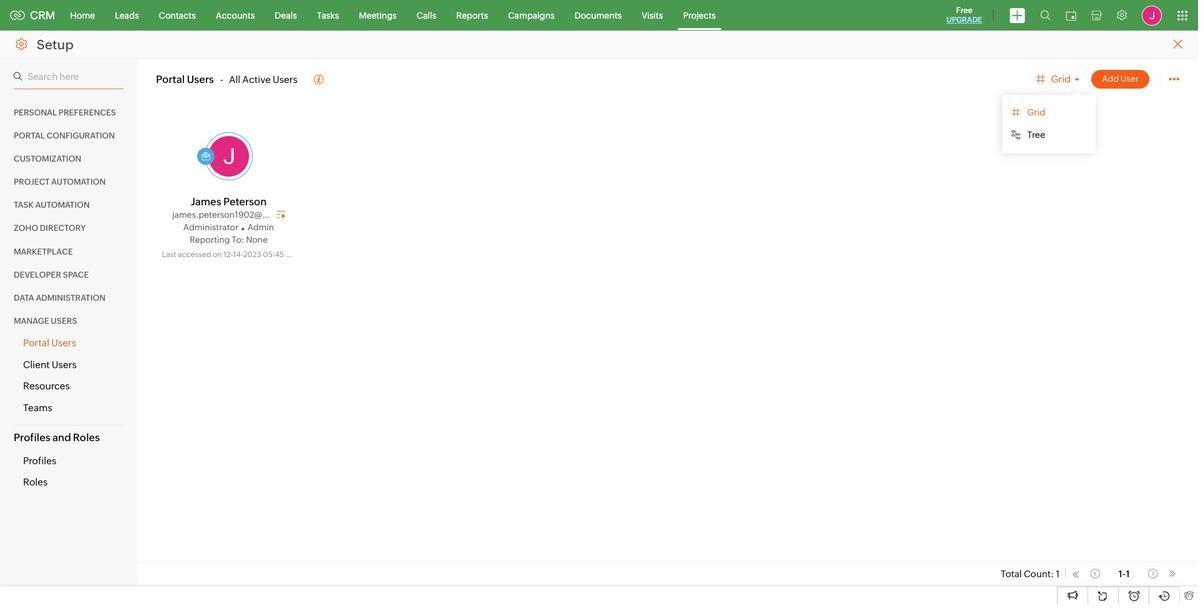 Task type: describe. For each thing, give the bounding box(es) containing it.
contacts link
[[149, 0, 206, 30]]

documents
[[575, 10, 622, 20]]

free
[[956, 6, 973, 15]]

visits link
[[632, 0, 673, 30]]

contacts
[[159, 10, 196, 20]]

documents link
[[565, 0, 632, 30]]

upgrade
[[947, 16, 982, 24]]

meetings link
[[349, 0, 407, 30]]

tasks link
[[307, 0, 349, 30]]

calls link
[[407, 0, 446, 30]]

deals link
[[265, 0, 307, 30]]

search image
[[1040, 10, 1051, 21]]

free upgrade
[[947, 6, 982, 24]]

search element
[[1033, 0, 1058, 31]]

accounts
[[216, 10, 255, 20]]

home
[[70, 10, 95, 20]]

profile image
[[1142, 5, 1162, 25]]

crm link
[[10, 9, 55, 22]]



Task type: vqa. For each thing, say whether or not it's contained in the screenshot.
'Free Upgrade'
yes



Task type: locate. For each thing, give the bounding box(es) containing it.
home link
[[60, 0, 105, 30]]

profile element
[[1134, 0, 1169, 30]]

accounts link
[[206, 0, 265, 30]]

create menu element
[[1002, 0, 1033, 30]]

campaigns link
[[498, 0, 565, 30]]

create menu image
[[1010, 8, 1025, 23]]

leads link
[[105, 0, 149, 30]]

tasks
[[317, 10, 339, 20]]

reports link
[[446, 0, 498, 30]]

reports
[[456, 10, 488, 20]]

leads
[[115, 10, 139, 20]]

campaigns
[[508, 10, 555, 20]]

projects
[[683, 10, 716, 20]]

projects link
[[673, 0, 726, 30]]

deals
[[275, 10, 297, 20]]

visits
[[642, 10, 663, 20]]

crm
[[30, 9, 55, 22]]

meetings
[[359, 10, 397, 20]]

calendar image
[[1066, 10, 1076, 20]]

calls
[[417, 10, 436, 20]]



